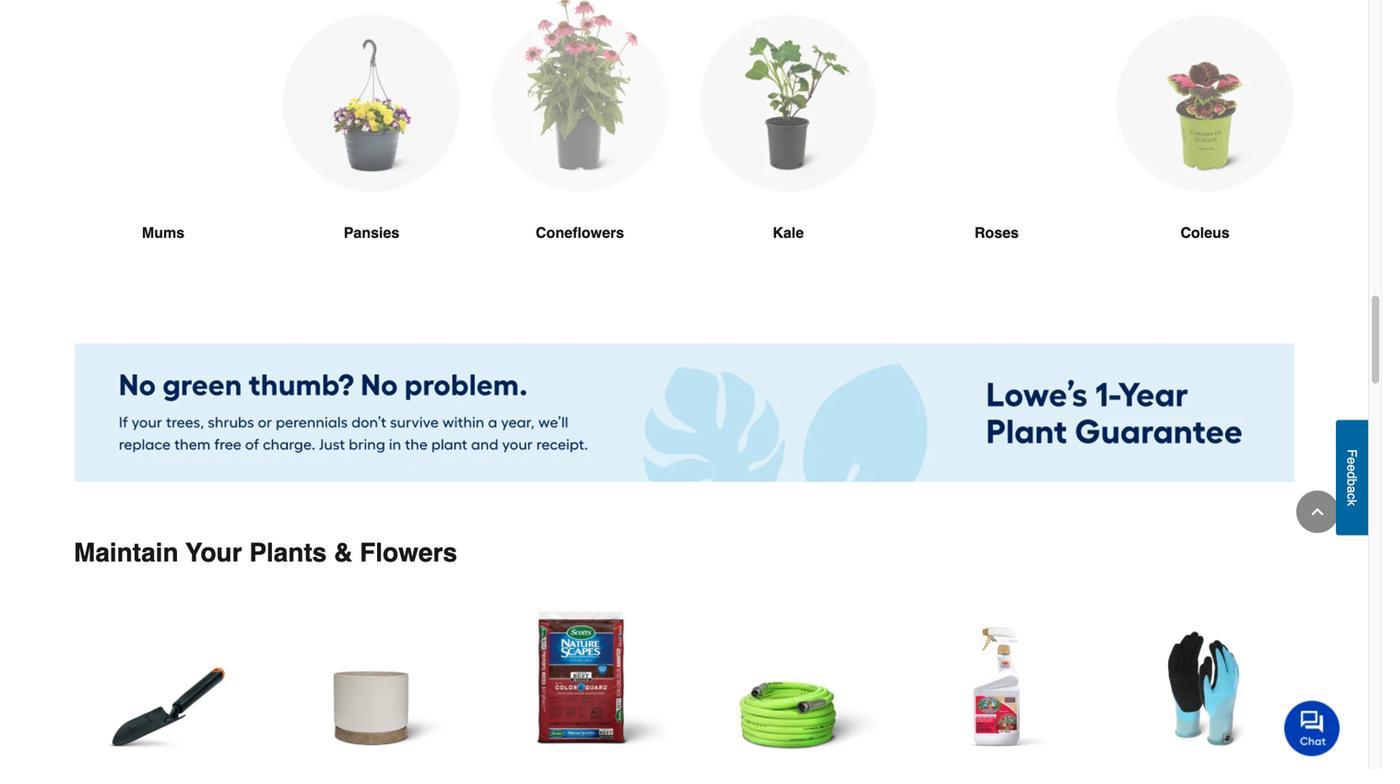 Task type: locate. For each thing, give the bounding box(es) containing it.
coneflowers link
[[491, 0, 670, 288]]

a
[[1345, 486, 1360, 493]]

e
[[1345, 457, 1360, 464], [1345, 464, 1360, 471]]

lowe's 1-year plant guarantee. image
[[74, 343, 1295, 483]]

2 e from the top
[[1345, 464, 1360, 471]]

c
[[1345, 493, 1360, 499]]

roses
[[975, 224, 1019, 241]]

yellow and purple pansies in a hanging basket. image
[[282, 0, 461, 193]]

f e e d b a c k button
[[1336, 420, 1369, 535]]

pansies
[[344, 224, 400, 241]]

kale
[[773, 224, 804, 241]]

maintain your plants & flowers
[[74, 538, 457, 568]]

chevron up image
[[1309, 503, 1327, 521]]

your
[[185, 538, 242, 568]]

e up "d"
[[1345, 457, 1360, 464]]

a pot of pink coneflowers. image
[[491, 0, 670, 193]]

coneflowers
[[536, 224, 624, 241]]

d
[[1345, 471, 1360, 479]]

maintain
[[74, 538, 179, 568]]

e up "b"
[[1345, 464, 1360, 471]]

pansies link
[[282, 0, 461, 288]]



Task type: vqa. For each thing, say whether or not it's contained in the screenshot.
lowe's 1-year plant guarantee. image
yes



Task type: describe. For each thing, give the bounding box(es) containing it.
kale link
[[699, 0, 878, 288]]

chat invite button image
[[1285, 700, 1341, 756]]

a bottle spray pest control. image
[[907, 597, 1086, 769]]

a small potted pink and green coleus. image
[[1116, 0, 1295, 193]]

f e e d b a c k
[[1345, 449, 1360, 506]]

scroll to top element
[[1297, 491, 1339, 533]]

b
[[1345, 479, 1360, 486]]

a bag of scotts nature scapes mulch. image
[[491, 597, 670, 769]]

a green garden hose in a coil. image
[[699, 597, 878, 769]]

&
[[334, 538, 353, 568]]

a kale plant in a black grower's pot. image
[[699, 0, 878, 193]]

roses link
[[907, 0, 1086, 288]]

f
[[1345, 449, 1360, 457]]

a pair of black and blue garden gloves. image
[[1116, 597, 1295, 769]]

a black garden spade. image
[[74, 597, 253, 769]]

1 e from the top
[[1345, 457, 1360, 464]]

k
[[1345, 499, 1360, 506]]

coleus link
[[1116, 0, 1295, 288]]

plants
[[249, 538, 327, 568]]

mums link
[[74, 0, 253, 288]]

a beige and tan planter. image
[[282, 597, 461, 769]]

flowers
[[360, 538, 457, 568]]

coleus
[[1181, 224, 1230, 241]]

mums
[[142, 224, 185, 241]]



